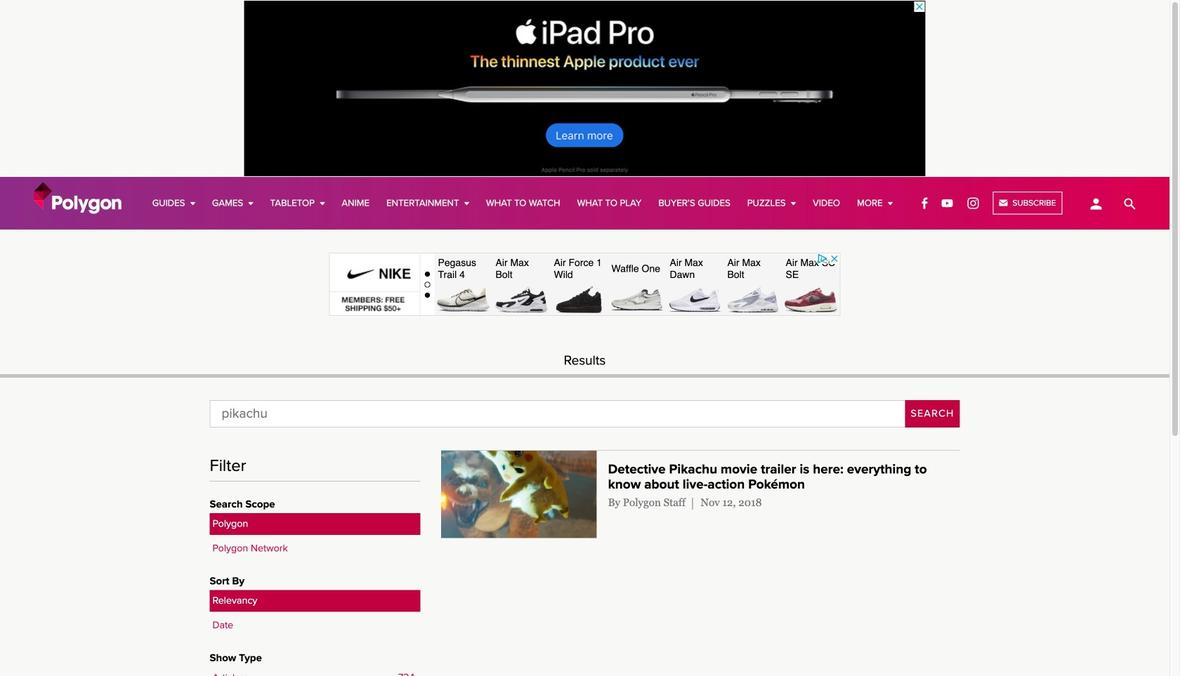 Task type: describe. For each thing, give the bounding box(es) containing it.
pikachu field
[[210, 400, 905, 428]]

detective pikachu - pikachu falling toward charizard image
[[441, 451, 597, 538]]



Task type: locate. For each thing, give the bounding box(es) containing it.
1 vertical spatial advertisement element
[[329, 253, 841, 316]]

advertisement element
[[244, 1, 926, 176], [329, 253, 841, 316]]

0 vertical spatial advertisement element
[[244, 1, 926, 176]]



Task type: vqa. For each thing, say whether or not it's contained in the screenshot.
'pikachu' Field
yes



